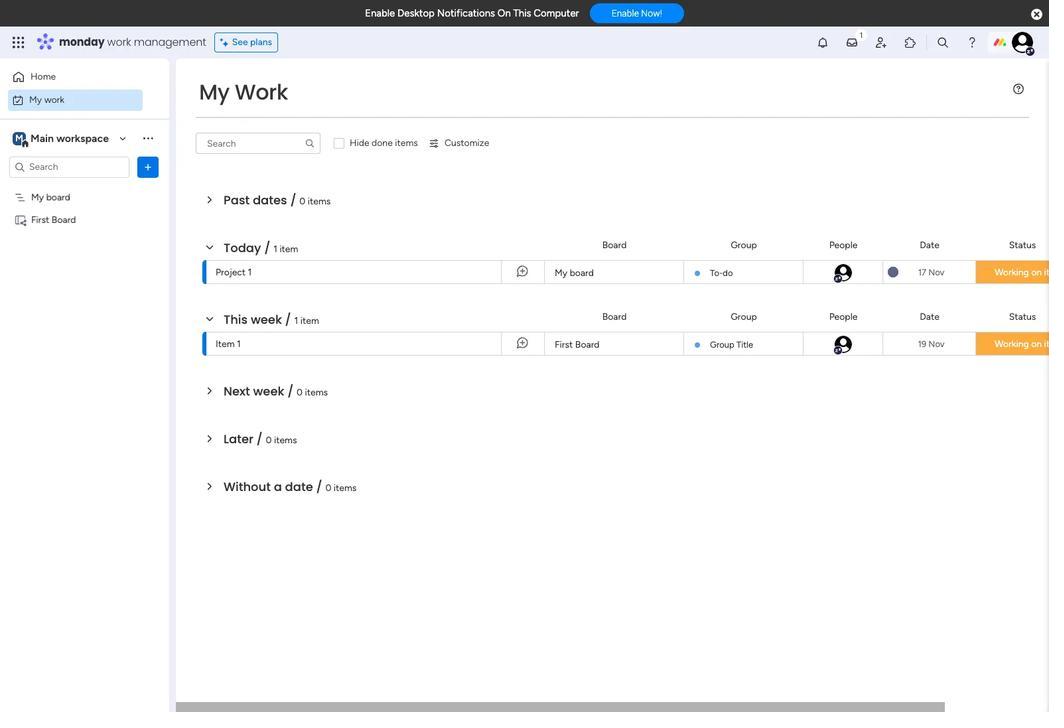 Task type: vqa. For each thing, say whether or not it's contained in the screenshot.
updates inside Show previews for attached files in updates & replies (e.g. pdf, doc, etc.)
no



Task type: describe. For each thing, give the bounding box(es) containing it.
item 1
[[216, 338, 241, 350]]

1 horizontal spatial first board
[[555, 339, 600, 350]]

to-do
[[710, 268, 733, 278]]

see plans button
[[214, 33, 278, 52]]

items inside past dates / 0 items
[[308, 196, 331, 207]]

2 jacob simon image from the top
[[833, 334, 853, 354]]

people for 1
[[829, 239, 858, 251]]

my work
[[29, 94, 64, 105]]

main workspace
[[31, 132, 109, 144]]

hide done items
[[350, 137, 418, 149]]

without a date / 0 items
[[224, 479, 357, 495]]

inbox image
[[846, 36, 859, 49]]

shareable board image
[[14, 213, 27, 226]]

1 inside today / 1 item
[[274, 244, 277, 255]]

1 vertical spatial my board
[[555, 267, 594, 279]]

list box containing my board
[[0, 183, 169, 410]]

1 jacob simon image from the top
[[833, 263, 853, 283]]

1 vertical spatial this
[[224, 311, 248, 328]]

plans
[[250, 37, 272, 48]]

nov for 17 nov
[[929, 267, 945, 277]]

items inside later / 0 items
[[274, 435, 297, 446]]

home button
[[8, 66, 143, 88]]

my inside button
[[29, 94, 42, 105]]

without
[[224, 479, 271, 495]]

my work
[[199, 77, 288, 107]]

item inside this week / 1 item
[[300, 315, 319, 327]]

status for 1
[[1009, 239, 1036, 251]]

items inside without a date / 0 items
[[334, 482, 357, 494]]

date
[[285, 479, 313, 495]]

2 vertical spatial group
[[710, 340, 735, 350]]

group for /
[[731, 311, 757, 322]]

1 inside this week / 1 item
[[294, 315, 298, 327]]

0 horizontal spatial my board
[[31, 191, 70, 203]]

home
[[31, 71, 56, 82]]

now!
[[641, 8, 662, 19]]

17 nov
[[918, 267, 945, 277]]

project
[[216, 267, 246, 278]]

search everything image
[[936, 36, 950, 49]]

customize
[[445, 137, 489, 149]]

next
[[224, 383, 250, 400]]

0 inside without a date / 0 items
[[325, 482, 331, 494]]

0 inside next week / 0 items
[[297, 387, 303, 398]]

date for 1
[[920, 239, 940, 251]]

workspace selection element
[[13, 130, 111, 148]]

this week / 1 item
[[224, 311, 319, 328]]

monday
[[59, 35, 105, 50]]

monday work management
[[59, 35, 206, 50]]

see plans
[[232, 37, 272, 48]]

work for my
[[44, 94, 64, 105]]

1 working from the top
[[995, 267, 1029, 278]]

past dates / 0 items
[[224, 192, 331, 208]]

next week / 0 items
[[224, 383, 328, 400]]

work
[[235, 77, 288, 107]]

project 1
[[216, 267, 252, 278]]

0 inside later / 0 items
[[266, 435, 272, 446]]

enable desktop notifications on this computer
[[365, 7, 579, 19]]

1 horizontal spatial this
[[513, 7, 531, 19]]

item
[[216, 338, 235, 350]]

apps image
[[904, 36, 917, 49]]

my board link
[[553, 261, 676, 285]]

enable for enable desktop notifications on this computer
[[365, 7, 395, 19]]

17
[[918, 267, 926, 277]]

1 vertical spatial board
[[570, 267, 594, 279]]

first board link
[[553, 333, 676, 356]]

desktop
[[398, 7, 435, 19]]

dapulse close image
[[1031, 8, 1043, 21]]

later / 0 items
[[224, 431, 297, 447]]

options image
[[141, 160, 155, 174]]

status for /
[[1009, 311, 1036, 322]]

group for 1
[[731, 239, 757, 251]]

group title
[[710, 340, 753, 350]]

week for next
[[253, 383, 284, 400]]

m
[[15, 132, 23, 144]]

invite members image
[[875, 36, 888, 49]]

on
[[498, 7, 511, 19]]

see
[[232, 37, 248, 48]]

help image
[[966, 36, 979, 49]]

today
[[224, 240, 261, 256]]



Task type: locate. For each thing, give the bounding box(es) containing it.
0 vertical spatial working on it
[[995, 267, 1049, 278]]

workspace
[[56, 132, 109, 144]]

on
[[1031, 267, 1042, 278], [1031, 338, 1042, 350]]

done
[[372, 137, 393, 149]]

my work button
[[8, 89, 143, 111]]

1 horizontal spatial board
[[570, 267, 594, 279]]

0 vertical spatial on
[[1031, 267, 1042, 278]]

1 vertical spatial working
[[995, 338, 1029, 350]]

1 vertical spatial first
[[555, 339, 573, 350]]

1 horizontal spatial item
[[300, 315, 319, 327]]

working on it
[[995, 267, 1049, 278], [995, 338, 1049, 350]]

week right next
[[253, 383, 284, 400]]

1 horizontal spatial first
[[555, 339, 573, 350]]

1 vertical spatial date
[[920, 311, 940, 322]]

date for /
[[920, 311, 940, 322]]

0
[[300, 196, 306, 207], [297, 387, 303, 398], [266, 435, 272, 446], [325, 482, 331, 494]]

0 horizontal spatial item
[[280, 244, 298, 255]]

Filter dashboard by text search field
[[196, 133, 321, 154]]

my
[[199, 77, 230, 107], [29, 94, 42, 105], [31, 191, 44, 203], [555, 267, 568, 279]]

past
[[224, 192, 250, 208]]

1 vertical spatial item
[[300, 315, 319, 327]]

enable now! button
[[590, 3, 684, 23]]

19 nov
[[918, 339, 945, 349]]

this right on
[[513, 7, 531, 19]]

date
[[920, 239, 940, 251], [920, 311, 940, 322]]

0 horizontal spatial work
[[44, 94, 64, 105]]

0 vertical spatial work
[[107, 35, 131, 50]]

1 image
[[855, 27, 867, 42]]

a
[[274, 479, 282, 495]]

week
[[251, 311, 282, 328], [253, 383, 284, 400]]

people
[[829, 239, 858, 251], [829, 311, 858, 322]]

0 vertical spatial group
[[731, 239, 757, 251]]

group
[[731, 239, 757, 251], [731, 311, 757, 322], [710, 340, 735, 350]]

enable for enable now!
[[612, 8, 639, 19]]

main
[[31, 132, 54, 144]]

do
[[723, 268, 733, 278]]

people for /
[[829, 311, 858, 322]]

item
[[280, 244, 298, 255], [300, 315, 319, 327]]

1 horizontal spatial work
[[107, 35, 131, 50]]

computer
[[534, 7, 579, 19]]

menu image
[[1013, 84, 1024, 94]]

1 it from the top
[[1044, 267, 1049, 278]]

work inside button
[[44, 94, 64, 105]]

board
[[52, 214, 76, 225], [602, 239, 627, 251], [602, 311, 627, 322], [575, 339, 600, 350]]

0 right later
[[266, 435, 272, 446]]

notifications image
[[816, 36, 830, 49]]

1 vertical spatial working on it
[[995, 338, 1049, 350]]

1 people from the top
[[829, 239, 858, 251]]

1 vertical spatial group
[[731, 311, 757, 322]]

group left title
[[710, 340, 735, 350]]

0 vertical spatial item
[[280, 244, 298, 255]]

0 vertical spatial my board
[[31, 191, 70, 203]]

0 vertical spatial first board
[[31, 214, 76, 225]]

work right monday
[[107, 35, 131, 50]]

workspace image
[[13, 131, 26, 146]]

1 vertical spatial nov
[[929, 339, 945, 349]]

customize button
[[423, 133, 495, 154]]

to-
[[710, 268, 723, 278]]

week for this
[[251, 311, 282, 328]]

1 status from the top
[[1009, 239, 1036, 251]]

0 vertical spatial week
[[251, 311, 282, 328]]

0 horizontal spatial this
[[224, 311, 248, 328]]

item inside today / 1 item
[[280, 244, 298, 255]]

enable inside enable now! button
[[612, 8, 639, 19]]

dates
[[253, 192, 287, 208]]

2 date from the top
[[920, 311, 940, 322]]

week down project 1
[[251, 311, 282, 328]]

option
[[0, 185, 169, 188]]

hide
[[350, 137, 369, 149]]

first board
[[31, 214, 76, 225], [555, 339, 600, 350]]

items inside next week / 0 items
[[305, 387, 328, 398]]

0 vertical spatial board
[[46, 191, 70, 203]]

nov
[[929, 267, 945, 277], [929, 339, 945, 349]]

1 vertical spatial people
[[829, 311, 858, 322]]

it
[[1044, 267, 1049, 278], [1044, 338, 1049, 350]]

/
[[290, 192, 296, 208], [264, 240, 270, 256], [285, 311, 291, 328], [287, 383, 294, 400], [257, 431, 263, 447], [316, 479, 322, 495]]

work for monday
[[107, 35, 131, 50]]

date up 19 nov
[[920, 311, 940, 322]]

later
[[224, 431, 253, 447]]

1 working on it from the top
[[995, 267, 1049, 278]]

1 vertical spatial jacob simon image
[[833, 334, 853, 354]]

jacob simon image
[[833, 263, 853, 283], [833, 334, 853, 354]]

1 on from the top
[[1031, 267, 1042, 278]]

2 it from the top
[[1044, 338, 1049, 350]]

working
[[995, 267, 1029, 278], [995, 338, 1029, 350]]

0 vertical spatial jacob simon image
[[833, 263, 853, 283]]

1 vertical spatial it
[[1044, 338, 1049, 350]]

0 up later / 0 items
[[297, 387, 303, 398]]

search image
[[305, 138, 315, 149]]

2 people from the top
[[829, 311, 858, 322]]

1 vertical spatial work
[[44, 94, 64, 105]]

1 nov from the top
[[929, 267, 945, 277]]

0 vertical spatial it
[[1044, 267, 1049, 278]]

0 vertical spatial nov
[[929, 267, 945, 277]]

0 horizontal spatial board
[[46, 191, 70, 203]]

this
[[513, 7, 531, 19], [224, 311, 248, 328]]

2 nov from the top
[[929, 339, 945, 349]]

date up 17 nov
[[920, 239, 940, 251]]

enable left now!
[[612, 8, 639, 19]]

status
[[1009, 239, 1036, 251], [1009, 311, 1036, 322]]

title
[[737, 340, 753, 350]]

1 vertical spatial week
[[253, 383, 284, 400]]

work
[[107, 35, 131, 50], [44, 94, 64, 105]]

this up item 1
[[224, 311, 248, 328]]

2 working from the top
[[995, 338, 1029, 350]]

work down home
[[44, 94, 64, 105]]

management
[[134, 35, 206, 50]]

0 vertical spatial date
[[920, 239, 940, 251]]

0 horizontal spatial enable
[[365, 7, 395, 19]]

1
[[274, 244, 277, 255], [248, 267, 252, 278], [294, 315, 298, 327], [237, 338, 241, 350]]

group up title
[[731, 311, 757, 322]]

0 inside past dates / 0 items
[[300, 196, 306, 207]]

1 horizontal spatial enable
[[612, 8, 639, 19]]

list box
[[0, 183, 169, 410]]

2 status from the top
[[1009, 311, 1036, 322]]

enable left desktop
[[365, 7, 395, 19]]

first
[[31, 214, 49, 225], [555, 339, 573, 350]]

1 date from the top
[[920, 239, 940, 251]]

1 vertical spatial status
[[1009, 311, 1036, 322]]

enable now!
[[612, 8, 662, 19]]

my board
[[31, 191, 70, 203], [555, 267, 594, 279]]

Search in workspace field
[[28, 159, 111, 175]]

group up 'do'
[[731, 239, 757, 251]]

board
[[46, 191, 70, 203], [570, 267, 594, 279]]

today / 1 item
[[224, 240, 298, 256]]

2 working on it from the top
[[995, 338, 1049, 350]]

2 on from the top
[[1031, 338, 1042, 350]]

None search field
[[196, 133, 321, 154]]

0 horizontal spatial first
[[31, 214, 49, 225]]

1 vertical spatial first board
[[555, 339, 600, 350]]

0 right the "date"
[[325, 482, 331, 494]]

notifications
[[437, 7, 495, 19]]

0 right the dates
[[300, 196, 306, 207]]

nov for 19 nov
[[929, 339, 945, 349]]

nov right 17
[[929, 267, 945, 277]]

0 horizontal spatial first board
[[31, 214, 76, 225]]

nov right 19
[[929, 339, 945, 349]]

0 vertical spatial people
[[829, 239, 858, 251]]

0 vertical spatial this
[[513, 7, 531, 19]]

1 vertical spatial on
[[1031, 338, 1042, 350]]

0 vertical spatial working
[[995, 267, 1029, 278]]

0 vertical spatial status
[[1009, 239, 1036, 251]]

1 horizontal spatial my board
[[555, 267, 594, 279]]

select product image
[[12, 36, 25, 49]]

jacob simon image
[[1012, 32, 1033, 53]]

enable
[[365, 7, 395, 19], [612, 8, 639, 19]]

19
[[918, 339, 927, 349]]

0 vertical spatial first
[[31, 214, 49, 225]]

workspace options image
[[141, 132, 155, 145]]

items
[[395, 137, 418, 149], [308, 196, 331, 207], [305, 387, 328, 398], [274, 435, 297, 446], [334, 482, 357, 494]]

first inside list box
[[31, 214, 49, 225]]



